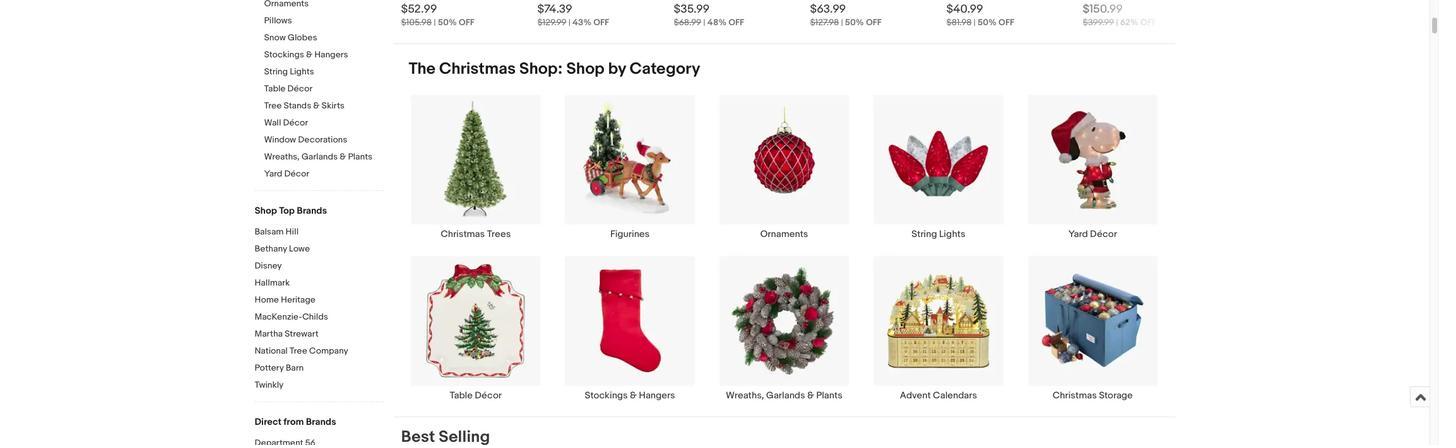 Task type: vqa. For each thing, say whether or not it's contained in the screenshot.


Task type: locate. For each thing, give the bounding box(es) containing it.
home heritage link
[[255, 295, 384, 307]]

$129.99 text field
[[538, 17, 567, 28]]

2 50% from the left
[[846, 17, 864, 28]]

3 off from the left
[[729, 17, 745, 28]]

christmas right the on the top left
[[439, 59, 516, 79]]

1 50% from the left
[[438, 17, 457, 28]]

string
[[264, 66, 288, 77], [912, 229, 938, 241]]

0 vertical spatial lights
[[290, 66, 314, 77]]

43%
[[573, 17, 592, 28]]

disney link
[[255, 261, 384, 273]]

top
[[279, 205, 295, 217]]

$68.99 text field
[[674, 17, 702, 28]]

tree down strewart
[[290, 346, 307, 357]]

| inside $63.99 $127.98 | 50% off
[[841, 17, 844, 28]]

0 vertical spatial hangers
[[315, 49, 348, 60]]

1 vertical spatial lights
[[940, 229, 966, 241]]

3 50% from the left
[[978, 17, 997, 28]]

advent
[[900, 390, 931, 402]]

0 vertical spatial stockings
[[264, 49, 304, 60]]

1 horizontal spatial tree
[[290, 346, 307, 357]]

| inside $35.99 $68.99 | 48% off
[[704, 17, 706, 28]]

0 horizontal spatial string lights link
[[264, 66, 384, 78]]

0 vertical spatial garlands
[[302, 152, 338, 162]]

0 vertical spatial string
[[264, 66, 288, 77]]

| left 48%
[[704, 17, 706, 28]]

1 vertical spatial wreaths, garlands & plants link
[[708, 256, 862, 402]]

0 horizontal spatial stockings
[[264, 49, 304, 60]]

bethany
[[255, 244, 287, 255]]

0 horizontal spatial garlands
[[302, 152, 338, 162]]

table décor
[[450, 390, 502, 402]]

shop left by
[[567, 59, 605, 79]]

50% down $40.99
[[978, 17, 997, 28]]

1 horizontal spatial table
[[450, 390, 473, 402]]

wreaths,
[[264, 152, 300, 162], [726, 390, 764, 402]]

0 vertical spatial brands
[[297, 205, 327, 217]]

christmas left storage
[[1053, 390, 1098, 402]]

2 vertical spatial christmas
[[1053, 390, 1098, 402]]

$399.99 text field
[[1083, 17, 1115, 28]]

6 | from the left
[[1117, 17, 1119, 28]]

lights
[[290, 66, 314, 77], [940, 229, 966, 241]]

plants
[[348, 152, 373, 162], [817, 390, 843, 402]]

off for $40.99
[[999, 17, 1015, 28]]

shop left top
[[255, 205, 277, 217]]

$68.99
[[674, 17, 702, 28]]

0 horizontal spatial tree
[[264, 100, 282, 111]]

| right '$105.98'
[[434, 17, 436, 28]]

hangers
[[315, 49, 348, 60], [639, 390, 676, 402]]

off inside $63.99 $127.98 | 50% off
[[866, 17, 882, 28]]

1 vertical spatial stockings
[[585, 390, 628, 402]]

from
[[284, 417, 304, 429]]

| for $35.99
[[704, 17, 706, 28]]

snow
[[264, 32, 286, 43]]

balsam
[[255, 227, 284, 237]]

0 horizontal spatial stockings & hangers link
[[264, 49, 384, 61]]

table inside the pillows snow globes stockings & hangers string lights table décor tree stands & skirts wall décor window decorations wreaths, garlands & plants yard décor
[[264, 83, 286, 94]]

1 horizontal spatial yard
[[1069, 229, 1089, 241]]

pillows snow globes stockings & hangers string lights table décor tree stands & skirts wall décor window decorations wreaths, garlands & plants yard décor
[[264, 15, 373, 179]]

| left 43%
[[569, 17, 571, 28]]

off
[[459, 17, 475, 28], [594, 17, 610, 28], [729, 17, 745, 28], [866, 17, 882, 28], [999, 17, 1015, 28], [1141, 17, 1157, 28]]

50% inside $40.99 $81.98 | 50% off
[[978, 17, 997, 28]]

1 horizontal spatial string
[[912, 229, 938, 241]]

yard
[[264, 169, 283, 179], [1069, 229, 1089, 241]]

the
[[409, 59, 436, 79]]

christmas trees
[[441, 229, 511, 241]]

off right 43%
[[594, 17, 610, 28]]

$35.99
[[674, 3, 710, 16]]

1 horizontal spatial stockings
[[585, 390, 628, 402]]

1 vertical spatial stockings & hangers link
[[553, 256, 708, 402]]

string lights link
[[264, 66, 384, 78], [862, 95, 1016, 241]]

1 | from the left
[[434, 17, 436, 28]]

off right 62%
[[1141, 17, 1157, 28]]

1 horizontal spatial table décor link
[[399, 256, 553, 402]]

1 horizontal spatial wreaths,
[[726, 390, 764, 402]]

0 horizontal spatial shop
[[255, 205, 277, 217]]

0 vertical spatial table décor link
[[264, 83, 384, 95]]

| inside $52.99 $105.98 | 50% off
[[434, 17, 436, 28]]

$81.98 text field
[[947, 17, 972, 28]]

off inside $40.99 $81.98 | 50% off
[[999, 17, 1015, 28]]

off right $127.98 text field
[[866, 17, 882, 28]]

twinkly
[[255, 380, 284, 391]]

5 off from the left
[[999, 17, 1015, 28]]

company
[[309, 346, 348, 357]]

0 horizontal spatial hangers
[[315, 49, 348, 60]]

garlands
[[302, 152, 338, 162], [767, 390, 806, 402]]

tree
[[264, 100, 282, 111], [290, 346, 307, 357]]

0 vertical spatial christmas
[[439, 59, 516, 79]]

1 vertical spatial table décor link
[[399, 256, 553, 402]]

$399.99
[[1083, 17, 1115, 28]]

$74.39
[[538, 3, 573, 16]]

tree inside balsam hill bethany lowe disney hallmark home heritage mackenzie-childs martha strewart national tree company pottery barn twinkly
[[290, 346, 307, 357]]

50% down '$63.99' on the top right of the page
[[846, 17, 864, 28]]

advent calendars link
[[862, 256, 1016, 402]]

0 vertical spatial tree
[[264, 100, 282, 111]]

1 vertical spatial tree
[[290, 346, 307, 357]]

1 vertical spatial yard
[[1069, 229, 1089, 241]]

2 off from the left
[[594, 17, 610, 28]]

1 vertical spatial table
[[450, 390, 473, 402]]

1 horizontal spatial hangers
[[639, 390, 676, 402]]

table décor link
[[264, 83, 384, 95], [399, 256, 553, 402]]

shop top brands
[[255, 205, 327, 217]]

tree up wall
[[264, 100, 282, 111]]

| inside $150.99 $399.99 | 62% off
[[1117, 17, 1119, 28]]

stands
[[284, 100, 312, 111]]

off inside $150.99 $399.99 | 62% off
[[1141, 17, 1157, 28]]

string inside the pillows snow globes stockings & hangers string lights table décor tree stands & skirts wall décor window decorations wreaths, garlands & plants yard décor
[[264, 66, 288, 77]]

$40.99
[[947, 3, 984, 16]]

hangers inside the pillows snow globes stockings & hangers string lights table décor tree stands & skirts wall décor window decorations wreaths, garlands & plants yard décor
[[315, 49, 348, 60]]

0 horizontal spatial wreaths,
[[264, 152, 300, 162]]

1 horizontal spatial garlands
[[767, 390, 806, 402]]

1 vertical spatial christmas
[[441, 229, 485, 241]]

wreaths, garlands & plants
[[726, 390, 843, 402]]

1 vertical spatial brands
[[306, 417, 336, 429]]

| left 62%
[[1117, 17, 1119, 28]]

4 off from the left
[[866, 17, 882, 28]]

50% inside $63.99 $127.98 | 50% off
[[846, 17, 864, 28]]

strewart
[[285, 329, 319, 340]]

wreaths, inside the pillows snow globes stockings & hangers string lights table décor tree stands & skirts wall décor window decorations wreaths, garlands & plants yard décor
[[264, 152, 300, 162]]

0 horizontal spatial table
[[264, 83, 286, 94]]

3 | from the left
[[704, 17, 706, 28]]

|
[[434, 17, 436, 28], [569, 17, 571, 28], [704, 17, 706, 28], [841, 17, 844, 28], [974, 17, 976, 28], [1117, 17, 1119, 28]]

2 horizontal spatial 50%
[[978, 17, 997, 28]]

0 horizontal spatial plants
[[348, 152, 373, 162]]

national
[[255, 346, 288, 357]]

0 horizontal spatial table décor link
[[264, 83, 384, 95]]

1 off from the left
[[459, 17, 475, 28]]

0 vertical spatial yard
[[264, 169, 283, 179]]

off right $81.98
[[999, 17, 1015, 28]]

1 vertical spatial string lights link
[[862, 95, 1016, 241]]

barn
[[286, 363, 304, 374]]

0 vertical spatial wreaths,
[[264, 152, 300, 162]]

globes
[[288, 32, 317, 43]]

off for $52.99
[[459, 17, 475, 28]]

2 | from the left
[[569, 17, 571, 28]]

brands right from
[[306, 417, 336, 429]]

off right $105.98 'text field'
[[459, 17, 475, 28]]

0 vertical spatial plants
[[348, 152, 373, 162]]

50% right '$105.98'
[[438, 17, 457, 28]]

| right $127.98
[[841, 17, 844, 28]]

christmas left trees
[[441, 229, 485, 241]]

0 horizontal spatial lights
[[290, 66, 314, 77]]

tree inside the pillows snow globes stockings & hangers string lights table décor tree stands & skirts wall décor window decorations wreaths, garlands & plants yard décor
[[264, 100, 282, 111]]

garlands inside the pillows snow globes stockings & hangers string lights table décor tree stands & skirts wall décor window decorations wreaths, garlands & plants yard décor
[[302, 152, 338, 162]]

off inside $74.39 $129.99 | 43% off
[[594, 17, 610, 28]]

balsam hill link
[[255, 227, 384, 239]]

stockings & hangers
[[585, 390, 676, 402]]

0 horizontal spatial 50%
[[438, 17, 457, 28]]

décor
[[288, 83, 313, 94], [283, 117, 308, 128], [284, 169, 310, 179], [1091, 229, 1118, 241], [475, 390, 502, 402]]

disney
[[255, 261, 282, 272]]

pottery
[[255, 363, 284, 374]]

| inside $74.39 $129.99 | 43% off
[[569, 17, 571, 28]]

1 vertical spatial shop
[[255, 205, 277, 217]]

shop
[[567, 59, 605, 79], [255, 205, 277, 217]]

1 vertical spatial hangers
[[639, 390, 676, 402]]

0 horizontal spatial yard
[[264, 169, 283, 179]]

$81.98
[[947, 17, 972, 28]]

50% inside $52.99 $105.98 | 50% off
[[438, 17, 457, 28]]

stockings & hangers link
[[264, 49, 384, 61], [553, 256, 708, 402]]

4 | from the left
[[841, 17, 844, 28]]

bethany lowe link
[[255, 244, 384, 256]]

off right 48%
[[729, 17, 745, 28]]

wreaths, garlands & plants link
[[264, 152, 384, 164], [708, 256, 862, 402]]

0 horizontal spatial string
[[264, 66, 288, 77]]

table
[[264, 83, 286, 94], [450, 390, 473, 402]]

figurines link
[[553, 95, 708, 241]]

1 vertical spatial wreaths,
[[726, 390, 764, 402]]

off inside $35.99 $68.99 | 48% off
[[729, 17, 745, 28]]

1 vertical spatial garlands
[[767, 390, 806, 402]]

1 horizontal spatial string lights link
[[862, 95, 1016, 241]]

1 horizontal spatial 50%
[[846, 17, 864, 28]]

brands up balsam hill link
[[297, 205, 327, 217]]

5 | from the left
[[974, 17, 976, 28]]

$74.39 $129.99 | 43% off
[[538, 3, 610, 28]]

1 horizontal spatial lights
[[940, 229, 966, 241]]

| inside $40.99 $81.98 | 50% off
[[974, 17, 976, 28]]

0 vertical spatial wreaths, garlands & plants link
[[264, 152, 384, 164]]

1 horizontal spatial shop
[[567, 59, 605, 79]]

$129.99
[[538, 17, 567, 28]]

off inside $52.99 $105.98 | 50% off
[[459, 17, 475, 28]]

lights inside the pillows snow globes stockings & hangers string lights table décor tree stands & skirts wall décor window decorations wreaths, garlands & plants yard décor
[[290, 66, 314, 77]]

christmas trees link
[[399, 95, 553, 241]]

home
[[255, 295, 279, 306]]

1 vertical spatial plants
[[817, 390, 843, 402]]

1 horizontal spatial plants
[[817, 390, 843, 402]]

6 off from the left
[[1141, 17, 1157, 28]]

0 vertical spatial table
[[264, 83, 286, 94]]

| right "$81.98" text box
[[974, 17, 976, 28]]

0 horizontal spatial yard décor link
[[264, 169, 384, 181]]



Task type: describe. For each thing, give the bounding box(es) containing it.
martha strewart link
[[255, 329, 384, 341]]

wall décor link
[[264, 117, 384, 129]]

$63.99
[[811, 3, 846, 16]]

off for $150.99
[[1141, 17, 1157, 28]]

twinkly link
[[255, 380, 384, 392]]

calendars
[[933, 390, 978, 402]]

pillows
[[264, 15, 292, 26]]

window
[[264, 135, 296, 145]]

shop:
[[520, 59, 563, 79]]

50% for $52.99
[[438, 17, 457, 28]]

by
[[609, 59, 626, 79]]

| for $63.99
[[841, 17, 844, 28]]

mackenzie-
[[255, 312, 302, 323]]

ornaments
[[761, 229, 809, 241]]

figurines
[[611, 229, 650, 241]]

brands for shop top brands
[[297, 205, 327, 217]]

christmas for christmas storage
[[1053, 390, 1098, 402]]

$52.99 $105.98 | 50% off
[[401, 3, 475, 28]]

1 horizontal spatial yard décor link
[[1016, 95, 1171, 241]]

decorations
[[298, 135, 348, 145]]

stockings inside stockings & hangers link
[[585, 390, 628, 402]]

hill
[[286, 227, 299, 237]]

0 horizontal spatial wreaths, garlands & plants link
[[264, 152, 384, 164]]

62%
[[1121, 17, 1139, 28]]

50% for $63.99
[[846, 17, 864, 28]]

christmas storage link
[[1016, 256, 1171, 402]]

mackenzie-childs link
[[255, 312, 384, 324]]

plants inside the pillows snow globes stockings & hangers string lights table décor tree stands & skirts wall décor window decorations wreaths, garlands & plants yard décor
[[348, 152, 373, 162]]

hallmark link
[[255, 278, 384, 290]]

48%
[[708, 17, 727, 28]]

1 horizontal spatial stockings & hangers link
[[553, 256, 708, 402]]

direct
[[255, 417, 282, 429]]

1 vertical spatial string
[[912, 229, 938, 241]]

yard décor
[[1069, 229, 1118, 241]]

snow globes link
[[264, 32, 384, 44]]

lowe
[[289, 244, 310, 255]]

table décor link for tree stands & skirts link
[[264, 83, 384, 95]]

ornaments link
[[708, 95, 862, 241]]

the christmas shop: shop by category
[[409, 59, 701, 79]]

$40.99 $81.98 | 50% off
[[947, 3, 1015, 28]]

storage
[[1100, 390, 1133, 402]]

tree stands & skirts link
[[264, 100, 384, 112]]

wall
[[264, 117, 281, 128]]

yard inside the pillows snow globes stockings & hangers string lights table décor tree stands & skirts wall décor window decorations wreaths, garlands & plants yard décor
[[264, 169, 283, 179]]

off for $74.39
[[594, 17, 610, 28]]

$105.98
[[401, 17, 432, 28]]

pillows link
[[264, 15, 384, 27]]

$52.99
[[401, 3, 437, 16]]

stockings inside the pillows snow globes stockings & hangers string lights table décor tree stands & skirts wall décor window decorations wreaths, garlands & plants yard décor
[[264, 49, 304, 60]]

$105.98 text field
[[401, 17, 432, 28]]

hallmark
[[255, 278, 290, 289]]

$63.99 $127.98 | 50% off
[[811, 3, 882, 28]]

window decorations link
[[264, 135, 384, 147]]

| for $74.39
[[569, 17, 571, 28]]

category
[[630, 59, 701, 79]]

string lights
[[912, 229, 966, 241]]

heritage
[[281, 295, 316, 306]]

brands for direct from brands
[[306, 417, 336, 429]]

1 horizontal spatial wreaths, garlands & plants link
[[708, 256, 862, 402]]

off for $35.99
[[729, 17, 745, 28]]

national tree company link
[[255, 346, 384, 358]]

| for $40.99
[[974, 17, 976, 28]]

$127.98 text field
[[811, 17, 840, 28]]

| for $52.99
[[434, 17, 436, 28]]

| for $150.99
[[1117, 17, 1119, 28]]

$150.99
[[1083, 3, 1123, 16]]

0 vertical spatial stockings & hangers link
[[264, 49, 384, 61]]

trees
[[487, 229, 511, 241]]

advent calendars
[[900, 390, 978, 402]]

balsam hill bethany lowe disney hallmark home heritage mackenzie-childs martha strewart national tree company pottery barn twinkly
[[255, 227, 348, 391]]

0 vertical spatial string lights link
[[264, 66, 384, 78]]

50% for $40.99
[[978, 17, 997, 28]]

$127.98
[[811, 17, 840, 28]]

childs
[[302, 312, 328, 323]]

christmas for christmas trees
[[441, 229, 485, 241]]

skirts
[[322, 100, 345, 111]]

table décor link for stockings & hangers link to the right
[[399, 256, 553, 402]]

$150.99 $399.99 | 62% off
[[1083, 3, 1157, 28]]

0 vertical spatial shop
[[567, 59, 605, 79]]

christmas storage
[[1053, 390, 1133, 402]]

$35.99 $68.99 | 48% off
[[674, 3, 745, 28]]

pottery barn link
[[255, 363, 384, 375]]

martha
[[255, 329, 283, 340]]

off for $63.99
[[866, 17, 882, 28]]

direct from brands
[[255, 417, 336, 429]]



